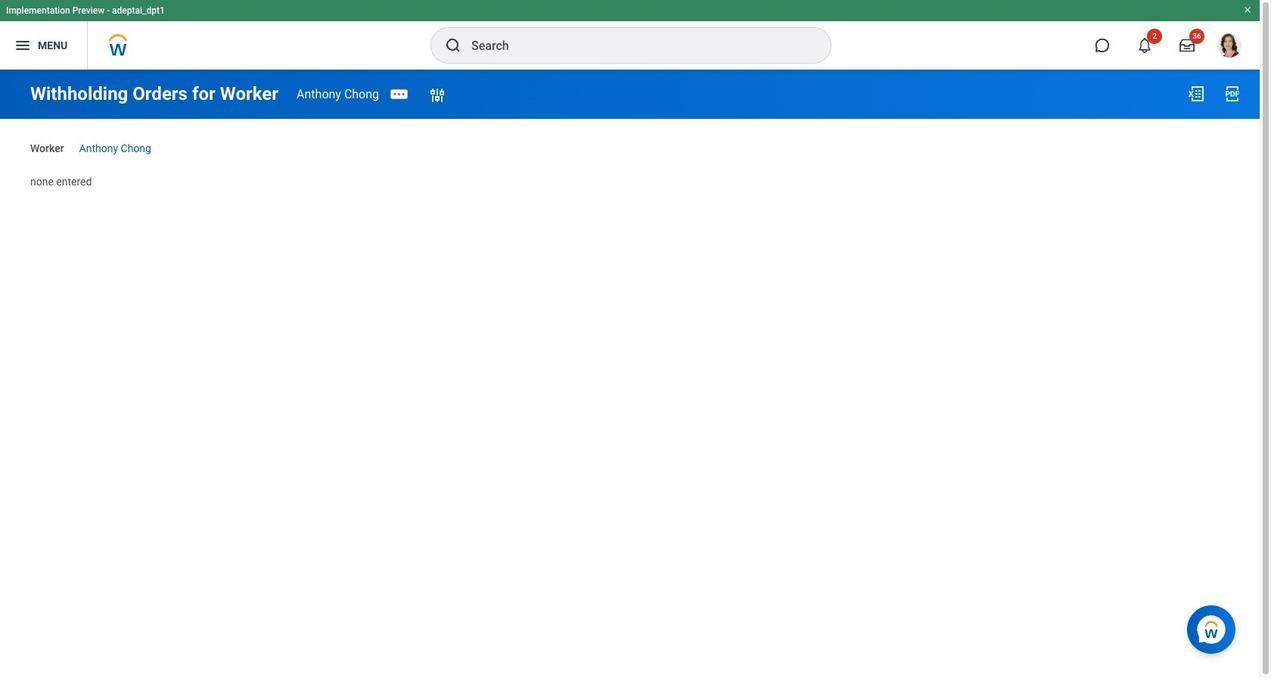 Task type: describe. For each thing, give the bounding box(es) containing it.
close environment banner image
[[1243, 5, 1253, 14]]

search image
[[444, 36, 462, 54]]

view printable version (pdf) image
[[1224, 85, 1242, 103]]

inbox large image
[[1180, 38, 1195, 53]]



Task type: vqa. For each thing, say whether or not it's contained in the screenshot.
notifications large ICON
yes



Task type: locate. For each thing, give the bounding box(es) containing it.
main content
[[0, 70, 1260, 202]]

notifications large image
[[1138, 38, 1153, 53]]

change selection image
[[428, 87, 447, 105]]

justify image
[[14, 36, 32, 54]]

export to excel image
[[1187, 85, 1206, 103]]

profile logan mcneil image
[[1218, 33, 1242, 61]]

banner
[[0, 0, 1260, 70]]

Search Workday  search field
[[472, 29, 800, 62]]



